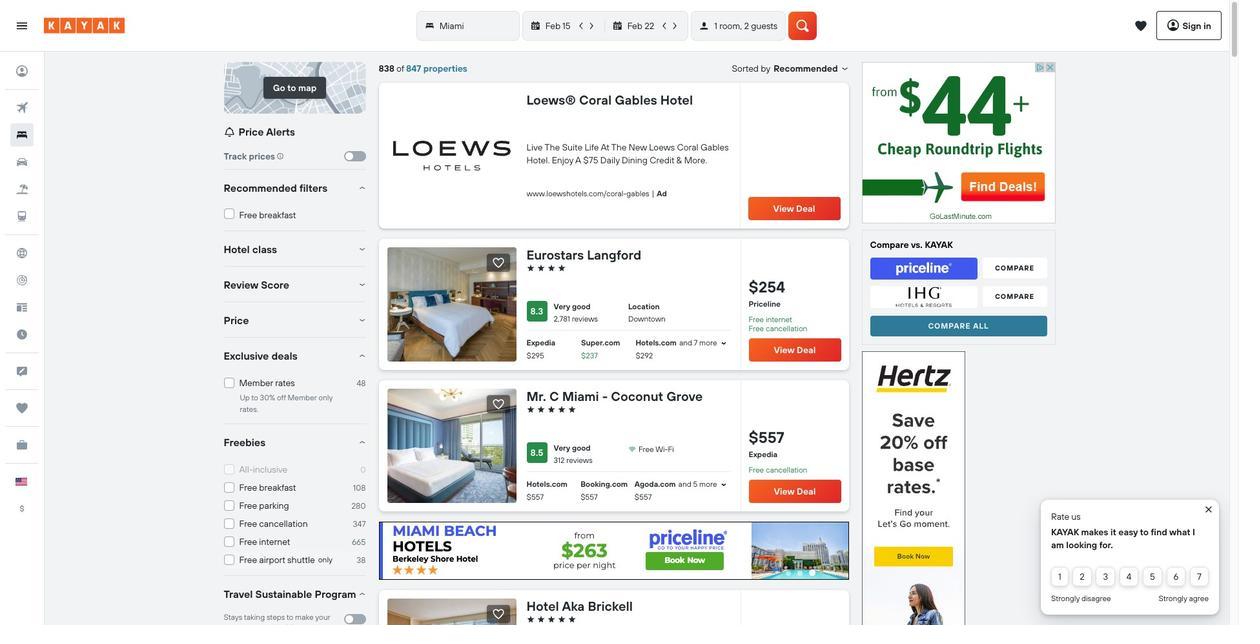 Task type: vqa. For each thing, say whether or not it's contained in the screenshot.


Task type: locate. For each thing, give the bounding box(es) containing it.
price
[[239, 125, 264, 138], [224, 314, 249, 327]]

inclusive
[[253, 464, 288, 475]]

compare for ihg image on the top right of page compare 'button'
[[995, 292, 1035, 301]]

48
[[357, 378, 366, 388]]

1 vertical spatial 7
[[1198, 571, 1202, 583]]

7 up the grove
[[694, 338, 698, 347]]

2 up strongly disagree
[[1080, 571, 1085, 583]]

view deal for $557
[[774, 486, 816, 497]]

easy
[[1119, 526, 1138, 538]]

1 button
[[1052, 567, 1069, 593]]

0 vertical spatial and
[[679, 338, 693, 347]]

1 strongly from the left
[[1052, 594, 1080, 603]]

free airport shuttle
[[239, 554, 315, 566]]

feb
[[546, 20, 561, 31], [628, 20, 643, 31]]

of
[[397, 63, 404, 74]]

0 vertical spatial only
[[319, 393, 333, 402]]

member up up
[[239, 377, 273, 389]]

0 horizontal spatial feb
[[546, 20, 561, 31]]

1 vertical spatial price
[[224, 314, 249, 327]]

freebies region
[[221, 424, 366, 576]]

1 horizontal spatial miami
[[562, 388, 599, 404]]

more.
[[684, 154, 708, 166]]

free breakfast inside freebies region
[[239, 482, 296, 493]]

free internet
[[239, 536, 290, 548]]

to up sustainable
[[287, 612, 293, 622]]

0 horizontal spatial 2
[[744, 20, 749, 31]]

www.loewshotels.com/coral-gables logo image
[[387, 91, 516, 220]]

0 vertical spatial hotel
[[661, 92, 693, 108]]

gables up more.
[[701, 141, 729, 153]]

1 horizontal spatial gables
[[701, 141, 729, 153]]

internet
[[766, 315, 793, 324], [259, 536, 290, 548]]

0 horizontal spatial 1
[[715, 20, 718, 31]]

life
[[585, 141, 599, 153]]

2 compare button from the top
[[983, 286, 1047, 307]]

member rates
[[239, 377, 295, 389]]

hotels.com and 7 more
[[636, 338, 717, 347]]

strongly down the 1 button
[[1052, 594, 1080, 603]]

1 inside "button"
[[715, 20, 718, 31]]

very up 312
[[554, 443, 570, 453]]

more
[[700, 338, 717, 347], [700, 479, 717, 489], [239, 622, 257, 625]]

1 horizontal spatial hotel
[[527, 598, 559, 614]]

more up the grove
[[700, 338, 717, 347]]

sorted by
[[732, 63, 771, 74]]

free breakfast down recommended filters
[[239, 209, 296, 221]]

cancellation down "priceline"
[[766, 324, 808, 333]]

7 inside search results element
[[694, 338, 698, 347]]

all-
[[239, 464, 253, 475]]

7 up agree
[[1198, 571, 1202, 583]]

travel
[[224, 588, 253, 600]]

1 for 1
[[1059, 571, 1062, 583]]

1 horizontal spatial internet
[[766, 315, 793, 324]]

only inside freebies region
[[318, 555, 333, 564]]

1 very from the top
[[554, 302, 570, 311]]

am
[[1052, 539, 1064, 551]]

coral inside live the suite life at the new loews coral gables hotel. enjoy a $75 daily dining credit & more.
[[677, 141, 699, 153]]

miami left -
[[562, 388, 599, 404]]

1 inside button
[[1059, 571, 1062, 583]]

and right agoda.com
[[679, 479, 692, 489]]

and for $254
[[679, 338, 693, 347]]

make
[[295, 612, 314, 622]]

0 vertical spatial internet
[[766, 315, 793, 324]]

properties
[[423, 63, 468, 74]]

1 horizontal spatial 1
[[1059, 571, 1062, 583]]

38
[[357, 555, 366, 565]]

1 vertical spatial coral
[[677, 141, 699, 153]]

i
[[1193, 526, 1196, 538]]

internet inside freebies region
[[259, 536, 290, 548]]

1 vertical spatial gables
[[701, 141, 729, 153]]

4
[[1127, 571, 1132, 583]]

freebies
[[224, 436, 266, 449]]

0 vertical spatial 1
[[715, 20, 718, 31]]

hotel aka brickell button
[[516, 591, 741, 625]]

feb for feb 22
[[628, 20, 643, 31]]

compare inside button
[[928, 321, 971, 331]]

expedia up $295
[[527, 338, 556, 347]]

price up track prices in the top left of the page
[[239, 125, 264, 138]]

by
[[761, 63, 771, 74]]

feb left the 22 on the right top
[[628, 20, 643, 31]]

all-inclusive
[[239, 464, 288, 475]]

kayak right vs.
[[925, 239, 953, 251]]

view inside www.loewshotels.com/coral-gables | ad view deal
[[774, 203, 794, 214]]

1 vertical spatial member
[[288, 393, 317, 402]]

internet down "priceline"
[[766, 315, 793, 324]]

cancellation down '$557' button
[[766, 465, 808, 475]]

kayak up am
[[1052, 526, 1079, 538]]

search for flights image
[[10, 96, 34, 119]]

0 vertical spatial deal
[[796, 203, 815, 214]]

hotel inside button
[[527, 598, 559, 614]]

compare all button
[[870, 316, 1047, 337]]

2 button
[[1073, 567, 1092, 593]]

reviews right 312
[[567, 455, 593, 465]]

free breakfast inside the recommended filters region
[[239, 209, 296, 221]]

1 horizontal spatial coral
[[677, 141, 699, 153]]

free cancellation
[[239, 518, 308, 529]]

hotel aka brickell link
[[527, 598, 730, 614]]

and up the grove
[[679, 338, 693, 347]]

coral right the loews®
[[579, 92, 612, 108]]

0 vertical spatial 5
[[693, 479, 698, 489]]

0 horizontal spatial hotel
[[224, 243, 250, 256]]

good inside very good 312 reviews
[[572, 443, 591, 453]]

2 right the room, at top
[[744, 20, 749, 31]]

1 vertical spatial breakfast
[[259, 482, 296, 493]]

1 vertical spatial compare button
[[983, 286, 1047, 307]]

feb left 15
[[546, 20, 561, 31]]

1 horizontal spatial hotels.com
[[636, 338, 677, 347]]

to right up
[[251, 393, 258, 402]]

2 vertical spatial hotel
[[527, 598, 559, 614]]

1 vertical spatial cancellation
[[766, 465, 808, 475]]

good for $557
[[572, 443, 591, 453]]

2 feb from the left
[[628, 20, 643, 31]]

2 very from the top
[[554, 443, 570, 453]]

hotels.com up $292
[[636, 338, 677, 347]]

0 horizontal spatial the
[[545, 141, 560, 153]]

0 vertical spatial recommended
[[774, 63, 838, 74]]

steps
[[267, 612, 285, 622]]

1 good from the top
[[572, 302, 591, 311]]

0 vertical spatial very
[[554, 302, 570, 311]]

0 horizontal spatial hotels.com
[[527, 479, 568, 489]]

in
[[1204, 20, 1212, 31]]

1 vertical spatial deal
[[797, 344, 816, 356]]

sorted
[[732, 63, 759, 74]]

deals
[[272, 349, 298, 362]]

kayak for vs.
[[925, 239, 953, 251]]

0 vertical spatial compare button
[[983, 258, 1047, 278]]

view deal down $557 expedia free cancellation
[[774, 486, 816, 497]]

1 vertical spatial hotels.com
[[527, 479, 568, 489]]

0 horizontal spatial kayak
[[925, 239, 953, 251]]

compare vs. kayak
[[870, 239, 953, 251]]

view deal for $254
[[774, 344, 816, 356]]

hotel for hotel class
[[224, 243, 250, 256]]

reviews for $254
[[572, 314, 598, 324]]

strongly down 6 button
[[1159, 594, 1188, 603]]

2 vertical spatial more
[[239, 622, 257, 625]]

search for cars image
[[10, 151, 34, 174]]

location downtown
[[628, 302, 666, 324]]

recommended right by
[[774, 63, 838, 74]]

gables up new at the top right
[[615, 92, 657, 108]]

1 vertical spatial view deal button
[[749, 338, 841, 362]]

up
[[240, 393, 250, 402]]

1 horizontal spatial strongly
[[1159, 594, 1188, 603]]

0 vertical spatial view deal
[[774, 344, 816, 356]]

2
[[744, 20, 749, 31], [1080, 571, 1085, 583]]

strongly agree
[[1159, 594, 1209, 603]]

$557 inside booking.com $557
[[581, 492, 598, 502]]

0 vertical spatial member
[[239, 377, 273, 389]]

0 horizontal spatial recommended
[[224, 182, 297, 194]]

$ button
[[5, 496, 39, 522]]

5 right 4
[[1150, 571, 1155, 583]]

price for price alerts
[[239, 125, 264, 138]]

the up enjoy
[[545, 141, 560, 153]]

hotels.com down 312
[[527, 479, 568, 489]]

15
[[563, 20, 571, 31]]

up to 30% off member only rates.
[[240, 393, 333, 414]]

what
[[1170, 526, 1191, 538]]

free wi-fi
[[639, 444, 674, 454]]

2 vertical spatial deal
[[797, 486, 816, 497]]

go to map button
[[224, 62, 366, 114]]

to inside up to 30% off member only rates.
[[251, 393, 258, 402]]

1 vertical spatial view
[[774, 344, 795, 356]]

cancellation inside $557 expedia free cancellation
[[766, 465, 808, 475]]

strongly
[[1052, 594, 1080, 603], [1159, 594, 1188, 603]]

cancellation down parking
[[259, 518, 308, 529]]

2 good from the top
[[572, 443, 591, 453]]

eurostars langford image
[[387, 247, 516, 362]]

0 vertical spatial view
[[774, 203, 794, 214]]

recommended for recommended
[[774, 63, 838, 74]]

0 horizontal spatial 7
[[694, 338, 698, 347]]

2 strongly from the left
[[1159, 594, 1188, 603]]

0 vertical spatial free breakfast
[[239, 209, 296, 221]]

1 vertical spatial hotel
[[224, 243, 250, 256]]

good up super.com at the bottom of the page
[[572, 302, 591, 311]]

1 for 1 room, 2 guests
[[715, 20, 718, 31]]

1 feb from the left
[[546, 20, 561, 31]]

internet down free cancellation
[[259, 536, 290, 548]]

1 horizontal spatial 5
[[1150, 571, 1155, 583]]

0 vertical spatial breakfast
[[259, 209, 296, 221]]

2 vertical spatial view
[[774, 486, 795, 497]]

compare button
[[983, 258, 1047, 278], [983, 286, 1047, 307]]

stays
[[224, 612, 242, 622]]

1 vertical spatial 2
[[1080, 571, 1085, 583]]

daily
[[601, 154, 620, 166]]

view deal button for $254
[[749, 338, 841, 362]]

compare for compare 'button' for priceline image
[[995, 264, 1035, 273]]

price down review
[[224, 314, 249, 327]]

price button
[[224, 313, 366, 328]]

2 inside 2 button
[[1080, 571, 1085, 583]]

1 vertical spatial good
[[572, 443, 591, 453]]

hotel for hotel aka brickell
[[527, 598, 559, 614]]

feb 22 button
[[605, 11, 688, 40]]

only
[[319, 393, 333, 402], [318, 555, 333, 564]]

2 view deal from the top
[[774, 486, 816, 497]]

312
[[554, 455, 565, 465]]

1 free breakfast from the top
[[239, 209, 296, 221]]

1 horizontal spatial expedia
[[749, 450, 778, 459]]

0 vertical spatial kayak
[[925, 239, 953, 251]]

more down taking
[[239, 622, 257, 625]]

reviews right 2,781
[[572, 314, 598, 324]]

2 horizontal spatial hotel
[[661, 92, 693, 108]]

loews
[[649, 141, 675, 153]]

breakfast down recommended filters
[[259, 209, 296, 221]]

0 vertical spatial coral
[[579, 92, 612, 108]]

1 horizontal spatial member
[[288, 393, 317, 402]]

the right at
[[611, 141, 627, 153]]

sign in image
[[10, 59, 34, 83]]

838
[[379, 63, 395, 74]]

dialog
[[1041, 500, 1220, 615]]

1 horizontal spatial feb
[[628, 20, 643, 31]]

shuttle
[[287, 554, 315, 566]]

member inside up to 30% off member only rates.
[[288, 393, 317, 402]]

very inside very good 2,781 reviews
[[554, 302, 570, 311]]

reviews
[[572, 314, 598, 324], [567, 455, 593, 465]]

7
[[694, 338, 698, 347], [1198, 571, 1202, 583]]

1 left the room, at top
[[715, 20, 718, 31]]

hotel up loews
[[661, 92, 693, 108]]

0 vertical spatial cancellation
[[766, 324, 808, 333]]

0 horizontal spatial expedia
[[527, 338, 556, 347]]

1 compare button from the top
[[983, 258, 1047, 278]]

1 vertical spatial view deal
[[774, 486, 816, 497]]

0 vertical spatial more
[[700, 338, 717, 347]]

very good 2,781 reviews
[[554, 302, 598, 324]]

0 horizontal spatial strongly
[[1052, 594, 1080, 603]]

1 vertical spatial kayak
[[1052, 526, 1079, 538]]

0 vertical spatial miami
[[440, 20, 464, 31]]

member right off in the bottom left of the page
[[288, 393, 317, 402]]

more right agoda.com
[[700, 479, 717, 489]]

reviews inside very good 2,781 reviews
[[572, 314, 598, 324]]

price inside price dropdown button
[[224, 314, 249, 327]]

expedia
[[527, 338, 556, 347], [749, 450, 778, 459]]

the
[[545, 141, 560, 153], [611, 141, 627, 153]]

1 horizontal spatial kayak
[[1052, 526, 1079, 538]]

compare button for priceline image
[[983, 258, 1047, 278]]

1 vertical spatial and
[[679, 479, 692, 489]]

kayak for us
[[1052, 526, 1079, 538]]

$75
[[583, 154, 599, 166]]

very
[[554, 302, 570, 311], [554, 443, 570, 453]]

5 right agoda.com
[[693, 479, 698, 489]]

1 vertical spatial 5
[[1150, 571, 1155, 583]]

0 horizontal spatial 5
[[693, 479, 698, 489]]

travel sustainable program region
[[224, 576, 366, 625]]

0 horizontal spatial internet
[[259, 536, 290, 548]]

makes
[[1082, 526, 1109, 538]]

1 horizontal spatial 2
[[1080, 571, 1085, 583]]

kayak inside rate us kayak makes it easy to find what i am looking for.
[[1052, 526, 1079, 538]]

dining
[[622, 154, 648, 166]]

hotel inside dropdown button
[[224, 243, 250, 256]]

1 vertical spatial miami
[[562, 388, 599, 404]]

expedia down '$557' button
[[749, 450, 778, 459]]

recommended inside 'recommended filters' dropdown button
[[224, 182, 297, 194]]

6 button
[[1167, 567, 1186, 593]]

hotel class button
[[224, 242, 366, 257]]

miami up properties
[[440, 20, 464, 31]]

a
[[576, 154, 581, 166]]

1 vertical spatial 1
[[1059, 571, 1062, 583]]

good inside very good 2,781 reviews
[[572, 302, 591, 311]]

good up booking.com
[[572, 443, 591, 453]]

0 vertical spatial hotels.com
[[636, 338, 677, 347]]

2 vertical spatial cancellation
[[259, 518, 308, 529]]

kayak
[[925, 239, 953, 251], [1052, 526, 1079, 538]]

0 vertical spatial reviews
[[572, 314, 598, 324]]

good
[[572, 302, 591, 311], [572, 443, 591, 453]]

2 free breakfast from the top
[[239, 482, 296, 493]]

$254
[[749, 277, 785, 296]]

breakfast up parking
[[259, 482, 296, 493]]

0 horizontal spatial coral
[[579, 92, 612, 108]]

1 breakfast from the top
[[259, 209, 296, 221]]

hotels.com for $557
[[527, 479, 568, 489]]

1 vertical spatial very
[[554, 443, 570, 453]]

4 button
[[1120, 567, 1139, 593]]

ihg image
[[870, 286, 978, 308]]

0 horizontal spatial miami
[[440, 20, 464, 31]]

0 horizontal spatial gables
[[615, 92, 657, 108]]

2 vertical spatial view deal button
[[749, 480, 841, 503]]

free breakfast down "inclusive"
[[239, 482, 296, 493]]

reviews inside very good 312 reviews
[[567, 455, 593, 465]]

1 room, 2 guests
[[715, 20, 778, 31]]

1 vertical spatial internet
[[259, 536, 290, 548]]

hotel left class
[[224, 243, 250, 256]]

view for $557
[[774, 486, 795, 497]]

2 breakfast from the top
[[259, 482, 296, 493]]

recommended inside search results element
[[774, 63, 838, 74]]

1 horizontal spatial 7
[[1198, 571, 1202, 583]]

gables inside live the suite life at the new loews coral gables hotel. enjoy a $75 daily dining credit & more.
[[701, 141, 729, 153]]

1 vertical spatial recommended
[[224, 182, 297, 194]]

1 vertical spatial only
[[318, 555, 333, 564]]

1 horizontal spatial recommended
[[774, 63, 838, 74]]

priceline image
[[870, 258, 978, 280]]

0 vertical spatial good
[[572, 302, 591, 311]]

1 room, 2 guests button
[[691, 11, 786, 40]]

very up 2,781
[[554, 302, 570, 311]]

exclusive deals
[[224, 349, 298, 362]]

view deal
[[774, 344, 816, 356], [774, 486, 816, 497]]

deal inside www.loewshotels.com/coral-gables | ad view deal
[[796, 203, 815, 214]]

recommended down prices
[[224, 182, 297, 194]]

live the suite life at the new loews coral gables hotel. enjoy a $75 daily dining credit & more.
[[527, 141, 729, 166]]

to left find
[[1140, 526, 1149, 538]]

0 vertical spatial 2
[[744, 20, 749, 31]]

1 view deal from the top
[[774, 344, 816, 356]]

hotel left aka
[[527, 598, 559, 614]]

recommended filters region
[[221, 170, 366, 231]]

0 vertical spatial price
[[239, 125, 264, 138]]

price for price
[[224, 314, 249, 327]]

coral up more.
[[677, 141, 699, 153]]

advertisement element
[[862, 62, 1056, 223], [862, 351, 965, 625], [379, 522, 849, 580]]

very inside very good 312 reviews
[[554, 443, 570, 453]]

1 vertical spatial reviews
[[567, 455, 593, 465]]

1 vertical spatial free breakfast
[[239, 482, 296, 493]]

to right the go
[[287, 82, 296, 94]]

loews®
[[527, 92, 576, 108]]

1 vertical spatial more
[[700, 479, 717, 489]]

enjoy
[[552, 154, 574, 166]]

submit feedback about our site image
[[10, 360, 34, 383]]

1 left 2 button
[[1059, 571, 1062, 583]]

expedia inside $557 expedia free cancellation
[[749, 450, 778, 459]]

0 vertical spatial 7
[[694, 338, 698, 347]]

1 vertical spatial expedia
[[749, 450, 778, 459]]

view deal down $254 priceline free internet free cancellation
[[774, 344, 816, 356]]

1 horizontal spatial the
[[611, 141, 627, 153]]

free
[[239, 209, 257, 221], [749, 315, 764, 324], [749, 324, 764, 333], [639, 444, 654, 454], [749, 465, 764, 475], [239, 482, 257, 493], [239, 500, 257, 511], [239, 518, 257, 529], [239, 536, 257, 548], [239, 554, 257, 566]]



Task type: describe. For each thing, give the bounding box(es) containing it.
to inside button
[[287, 82, 296, 94]]

0 vertical spatial expedia
[[527, 338, 556, 347]]

loews® coral gables hotel
[[527, 92, 693, 108]]

room,
[[720, 20, 742, 31]]

22
[[645, 20, 654, 31]]

miami inside button
[[440, 20, 464, 31]]

review score
[[224, 278, 289, 291]]

alerts
[[266, 125, 295, 138]]

dialog containing rate us
[[1041, 500, 1220, 615]]

0 vertical spatial view deal button
[[748, 197, 841, 220]]

&
[[677, 154, 682, 166]]

eurostars langford
[[527, 247, 642, 263]]

search for packages image
[[10, 178, 34, 201]]

track
[[224, 151, 247, 162]]

location
[[628, 302, 660, 311]]

hotels.com $557
[[527, 479, 568, 502]]

review score button
[[224, 277, 366, 293]]

track a flight image
[[10, 269, 34, 292]]

find out the best time to travel new image
[[10, 323, 34, 346]]

sustainable
[[255, 588, 312, 600]]

347
[[353, 518, 366, 529]]

guests
[[751, 20, 778, 31]]

838 of 847 properties
[[379, 63, 468, 74]]

recommended for recommended filters
[[224, 182, 297, 194]]

track prices button
[[224, 150, 339, 163]]

compare for compare vs. kayak
[[870, 239, 909, 251]]

mr. c miami - coconut grove image
[[387, 389, 516, 503]]

agoda.com and 5 more
[[635, 479, 717, 489]]

airport
[[259, 554, 285, 566]]

more for $254
[[700, 338, 717, 347]]

taking
[[244, 612, 265, 622]]

hotels.com for and
[[636, 338, 677, 347]]

reviews for $557
[[567, 455, 593, 465]]

847
[[406, 63, 421, 74]]

2 the from the left
[[611, 141, 627, 153]]

miami inside search results element
[[562, 388, 599, 404]]

travel sustainable program
[[224, 588, 356, 600]]

search for trains image
[[10, 205, 34, 228]]

strongly for strongly disagree
[[1052, 594, 1080, 603]]

aka
[[562, 598, 585, 614]]

united states (english) image
[[16, 478, 27, 486]]

-
[[602, 388, 608, 404]]

vs.
[[911, 239, 923, 251]]

deal for $557
[[797, 486, 816, 497]]

compare for compare all
[[928, 321, 971, 331]]

freebies button
[[224, 434, 366, 450]]

only inside up to 30% off member only rates.
[[319, 393, 333, 402]]

find
[[1151, 526, 1168, 538]]

feb 15
[[546, 20, 571, 31]]

exclusive deals region
[[221, 338, 366, 424]]

disagree
[[1082, 594, 1111, 603]]

6
[[1174, 571, 1179, 583]]

5 button
[[1143, 567, 1163, 593]]

recommended filters
[[224, 182, 328, 194]]

go to explore image
[[10, 242, 34, 265]]

program
[[315, 588, 356, 600]]

agoda.com
[[635, 479, 676, 489]]

class
[[252, 243, 277, 256]]

665
[[352, 537, 366, 547]]

free inside the recommended filters region
[[239, 209, 257, 221]]

3 button
[[1096, 567, 1116, 593]]

filters
[[300, 182, 328, 194]]

coconut
[[611, 388, 663, 404]]

more inside stays taking steps to make your stay more sustainable
[[239, 622, 257, 625]]

0 vertical spatial gables
[[615, 92, 657, 108]]

5 inside button
[[1150, 571, 1155, 583]]

sign
[[1183, 20, 1202, 31]]

compare all
[[928, 321, 989, 331]]

breakfast inside the recommended filters region
[[259, 209, 296, 221]]

7 inside button
[[1198, 571, 1202, 583]]

breakfast inside freebies region
[[259, 482, 296, 493]]

hotel aka brickell
[[527, 598, 633, 614]]

108 button
[[353, 482, 366, 493]]

mr. c miami - coconut grove link
[[527, 388, 730, 404]]

hotel aka brickell image
[[387, 599, 516, 625]]

ad
[[657, 189, 667, 198]]

kayak for business new image
[[10, 433, 34, 457]]

mr. c miami - coconut grove
[[527, 388, 703, 404]]

prices
[[249, 151, 275, 162]]

free inside $557 expedia free cancellation
[[749, 465, 764, 475]]

2 inside 1 room, 2 guests "button"
[[744, 20, 749, 31]]

eurostars
[[527, 247, 584, 263]]

internet inside $254 priceline free internet free cancellation
[[766, 315, 793, 324]]

super.com
[[581, 338, 620, 347]]

0 horizontal spatial member
[[239, 377, 273, 389]]

grove
[[667, 388, 703, 404]]

deal for $254
[[797, 344, 816, 356]]

expedia $295
[[527, 338, 556, 360]]

parking
[[259, 500, 289, 511]]

strongly for strongly agree
[[1159, 594, 1188, 603]]

5 inside search results element
[[693, 479, 698, 489]]

and for $557
[[679, 479, 692, 489]]

search for hotels image
[[10, 123, 34, 147]]

feb for feb 15
[[546, 20, 561, 31]]

sign in button
[[1157, 11, 1222, 40]]

very for $254
[[554, 302, 570, 311]]

compare button for ihg image on the top right of page
[[983, 286, 1047, 307]]

good for $254
[[572, 302, 591, 311]]

$557 inside the hotels.com $557
[[527, 492, 544, 502]]

at
[[601, 141, 610, 153]]

38 button
[[357, 554, 366, 566]]

go
[[273, 82, 285, 94]]

fi
[[668, 444, 674, 454]]

ad button
[[655, 188, 667, 200]]

$ dialog
[[0, 0, 1230, 625]]

to inside rate us kayak makes it easy to find what i am looking for.
[[1140, 526, 1149, 538]]

|
[[652, 189, 655, 198]]

280 button
[[351, 500, 366, 511]]

navigation menu image
[[16, 19, 28, 32]]

miami button
[[416, 11, 520, 40]]

hotel.
[[527, 154, 550, 166]]

stays taking steps to make your stay more sustainable
[[224, 612, 330, 625]]

$
[[20, 504, 24, 514]]

view deal button for $557
[[749, 480, 841, 503]]

recommended filters button
[[224, 180, 366, 196]]

go to our blog image
[[10, 296, 34, 319]]

$557 inside $557 expedia free cancellation
[[749, 428, 785, 447]]

go to map
[[273, 82, 317, 94]]

$557 expedia free cancellation
[[749, 428, 808, 475]]

feb 22
[[628, 20, 654, 31]]

feb 15 button
[[523, 11, 604, 40]]

to inside stays taking steps to make your stay more sustainable
[[287, 612, 293, 622]]

1 the from the left
[[545, 141, 560, 153]]

more for $557
[[700, 479, 717, 489]]

8.5
[[531, 447, 544, 459]]

credit
[[650, 154, 675, 166]]

rate us kayak makes it easy to find what i am looking for.
[[1052, 511, 1196, 551]]

for.
[[1100, 539, 1114, 551]]

very for $557
[[554, 443, 570, 453]]

cancellation inside freebies region
[[259, 518, 308, 529]]

view for $254
[[774, 344, 795, 356]]

exclusive deals button
[[224, 348, 366, 364]]

search results element
[[379, 62, 849, 625]]

stay
[[224, 622, 237, 625]]

trips image
[[10, 397, 34, 420]]

map
[[298, 82, 317, 94]]

rates
[[275, 377, 295, 389]]

langford
[[587, 247, 642, 263]]

free parking
[[239, 500, 289, 511]]

cancellation inside $254 priceline free internet free cancellation
[[766, 324, 808, 333]]



